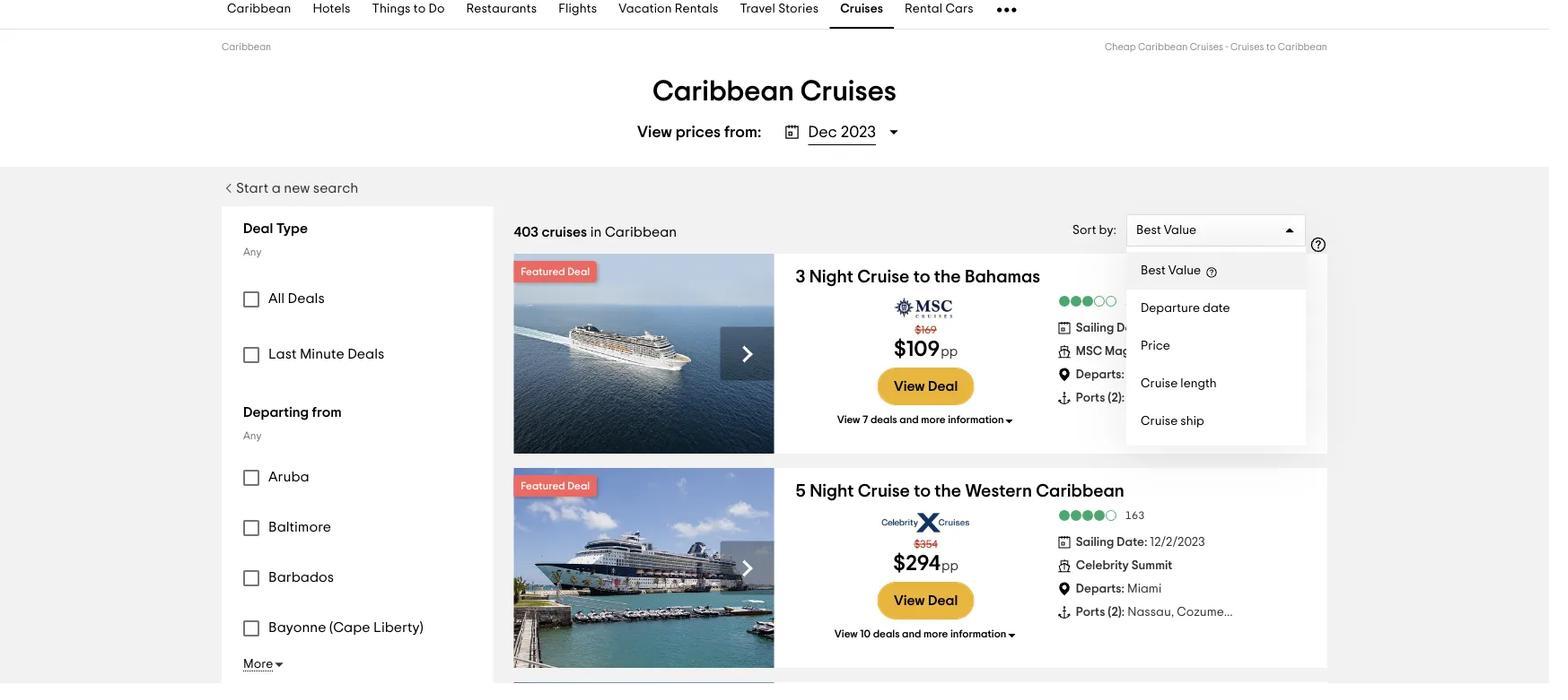 Task type: vqa. For each thing, say whether or not it's contained in the screenshot.
Free
no



Task type: locate. For each thing, give the bounding box(es) containing it.
2 left key
[[1111, 392, 1118, 405]]

1 vertical spatial departs:
[[1076, 583, 1124, 596]]

night right 3
[[809, 268, 853, 286]]

2 featured deal from the top
[[521, 481, 590, 492]]

deals right 7
[[870, 415, 897, 425]]

night
[[809, 268, 853, 286], [810, 483, 854, 501]]

1 vertical spatial more
[[924, 629, 948, 640]]

1 ports from the top
[[1076, 392, 1105, 405]]

1 miami from the top
[[1127, 369, 1162, 381]]

0 vertical spatial deals
[[288, 292, 325, 306]]

0 vertical spatial any
[[243, 247, 262, 258]]

1 vertical spatial deals
[[348, 347, 384, 362]]

0 vertical spatial (
[[1108, 392, 1111, 405]]

cruises up the dec 2023
[[800, 77, 897, 106]]

any down departing
[[243, 431, 262, 442]]

rental cars
[[905, 3, 974, 16]]

miami for $109
[[1127, 369, 1162, 381]]

10
[[860, 629, 871, 640]]

departs: for $294
[[1076, 583, 1124, 596]]

2
[[1111, 392, 1118, 405], [1111, 607, 1118, 619]]

more
[[921, 415, 946, 425], [924, 629, 948, 640]]

view deal button up the view 10 deals and more information
[[877, 582, 974, 620]]

in
[[590, 225, 602, 239]]

1 horizontal spatial deals
[[348, 347, 384, 362]]

view deal button up view 7 deals and more information
[[877, 368, 974, 406]]

liberty)
[[373, 621, 423, 635]]

0 vertical spatial information
[[948, 415, 1004, 425]]

cruises left "-"
[[1190, 42, 1223, 52]]

0 vertical spatial featured deal
[[521, 267, 590, 277]]

dec 2023
[[808, 124, 876, 140]]

start a new search link
[[222, 181, 358, 196]]

1 vertical spatial (
[[1108, 607, 1111, 619]]

all deals
[[268, 292, 325, 306]]

departs: miami down msc magnifica
[[1076, 369, 1162, 381]]

5
[[796, 483, 806, 501]]

the left "western"
[[935, 483, 961, 501]]

0 vertical spatial miami
[[1127, 369, 1162, 381]]

3 night cruise to the bahamas link
[[796, 268, 1040, 286]]

ports down celebrity
[[1076, 607, 1105, 619]]

bahamas
[[965, 268, 1040, 286]]

western
[[965, 483, 1032, 501]]

2 any from the top
[[243, 431, 262, 442]]

rental cars link
[[894, 0, 984, 29]]

( for $294
[[1108, 607, 1111, 619]]

view deal for $294
[[894, 594, 958, 608]]

0 vertical spatial deals
[[870, 415, 897, 425]]

ports ( 2 ): nassau, cozume…
[[1076, 607, 1233, 619]]

2 ( from the top
[[1108, 607, 1111, 619]]

1 view deal from the top
[[894, 380, 958, 394]]

key
[[1127, 392, 1148, 405]]

1 2 from the top
[[1111, 392, 1118, 405]]

0 vertical spatial departs:
[[1076, 369, 1124, 381]]

1 vertical spatial miami
[[1127, 583, 1162, 596]]

and right 10
[[902, 629, 921, 640]]

pp inside $354 $294 pp
[[941, 560, 958, 573]]

3.0 of 5 bubbles. 135 reviews element
[[1057, 295, 1145, 308]]

2 view deal button from the top
[[877, 582, 974, 620]]

celebrity
[[1076, 560, 1129, 573]]

view 10 deals and more information
[[835, 629, 1006, 640]]

0 vertical spatial departs: miami
[[1076, 369, 1162, 381]]

2 sailing from the top
[[1076, 537, 1114, 549]]

a
[[272, 181, 281, 196]]

restaurants
[[466, 3, 537, 16]]

best
[[1136, 224, 1161, 237], [1141, 265, 1166, 277]]

view deal button
[[877, 368, 974, 406], [877, 582, 974, 620]]

2 for $109
[[1111, 392, 1118, 405]]

$354
[[914, 539, 938, 550]]

new
[[284, 181, 310, 196]]

0 horizontal spatial deals
[[288, 292, 325, 306]]

cars
[[945, 3, 974, 16]]

and for $294
[[902, 629, 921, 640]]

0 vertical spatial ports
[[1076, 392, 1105, 405]]

): left nassau,
[[1118, 607, 1125, 619]]

1 view deal button from the top
[[877, 368, 974, 406]]

2 view deal from the top
[[894, 594, 958, 608]]

0 vertical spatial view deal button
[[877, 368, 974, 406]]

pp right the $109 in the right of the page
[[941, 345, 958, 359]]

403
[[514, 225, 538, 239]]

summit
[[1132, 560, 1172, 573]]

value right by:
[[1164, 224, 1196, 237]]

date: for sailing date:
[[1117, 322, 1147, 335]]

0 vertical spatial 2
[[1111, 392, 1118, 405]]

2 left nassau,
[[1111, 607, 1118, 619]]

1 vertical spatial value
[[1168, 265, 1201, 277]]

sailing date: 12/2/2023
[[1076, 537, 1205, 549]]

the left bahamas
[[934, 268, 961, 286]]

deals right minute
[[348, 347, 384, 362]]

2 departs: miami from the top
[[1076, 583, 1162, 596]]

and
[[899, 415, 919, 425], [902, 629, 921, 640]]

1 featured deal from the top
[[521, 267, 590, 277]]

0 vertical spatial the
[[934, 268, 961, 286]]

deals
[[288, 292, 325, 306], [348, 347, 384, 362]]

2 date: from the top
[[1117, 537, 1147, 549]]

ocea…
[[1184, 392, 1225, 405]]

departs: down msc
[[1076, 369, 1124, 381]]

1 vertical spatial date:
[[1117, 537, 1147, 549]]

1 date: from the top
[[1117, 322, 1147, 335]]

1 pp from the top
[[941, 345, 958, 359]]

1 featured from the top
[[521, 267, 565, 277]]

best up the 135
[[1141, 265, 1166, 277]]

departs: for $109
[[1076, 369, 1124, 381]]

the for $109
[[934, 268, 961, 286]]

1 ( from the top
[[1108, 392, 1111, 405]]

pp right $294
[[941, 560, 958, 573]]

view deal up the view 10 deals and more information
[[894, 594, 958, 608]]

more for $109
[[921, 415, 946, 425]]

west,
[[1151, 392, 1182, 405]]

1 vertical spatial deals
[[873, 629, 900, 640]]

1 vertical spatial featured
[[521, 481, 565, 492]]

1 vertical spatial any
[[243, 431, 262, 442]]

0 vertical spatial sailing
[[1076, 322, 1114, 335]]

1 vertical spatial sailing
[[1076, 537, 1114, 549]]

1 ): from the top
[[1118, 392, 1125, 405]]

163
[[1125, 511, 1145, 521]]

departs: down celebrity
[[1076, 583, 1124, 596]]

1 vertical spatial pp
[[941, 560, 958, 573]]

to right "-"
[[1266, 42, 1276, 52]]

featured deal
[[521, 267, 590, 277], [521, 481, 590, 492]]

2 departs: from the top
[[1076, 583, 1124, 596]]

cruises left rental
[[840, 3, 883, 16]]

( left key
[[1108, 392, 1111, 405]]

type
[[276, 222, 308, 236]]

sailing
[[1076, 322, 1114, 335], [1076, 537, 1114, 549]]

miami up ports ( 2 ): key west, ocea…
[[1127, 369, 1162, 381]]

featured
[[521, 267, 565, 277], [521, 481, 565, 492]]

bayonne (cape liberty)
[[268, 621, 423, 635]]

1 any from the top
[[243, 247, 262, 258]]

departure
[[1141, 302, 1200, 315]]

1 vertical spatial 2
[[1111, 607, 1118, 619]]

miami
[[1127, 369, 1162, 381], [1127, 583, 1162, 596]]

sailing date:
[[1076, 322, 1147, 335]]

1 vertical spatial caribbean link
[[222, 42, 271, 52]]

date: for sailing date: 12/2/2023
[[1117, 537, 1147, 549]]

msc magnifica link
[[1076, 346, 1167, 358]]

1 vertical spatial view deal
[[894, 594, 958, 608]]

departure date
[[1141, 302, 1230, 315]]

5 night cruise to the western caribbean link
[[796, 483, 1124, 501]]

deal type
[[243, 222, 308, 236]]

2 pp from the top
[[941, 560, 958, 573]]

featured deal for $109
[[521, 267, 590, 277]]

departs: miami
[[1076, 369, 1162, 381], [1076, 583, 1162, 596]]

0 vertical spatial date:
[[1117, 322, 1147, 335]]

date: up celebrity summit link
[[1117, 537, 1147, 549]]

sailing up msc
[[1076, 322, 1114, 335]]

1 sailing from the top
[[1076, 322, 1114, 335]]

1 vertical spatial information
[[950, 629, 1006, 640]]

things to do link
[[361, 0, 456, 29]]

1 vertical spatial night
[[810, 483, 854, 501]]

$109
[[894, 339, 940, 361]]

do
[[429, 3, 445, 16]]

0 vertical spatial night
[[809, 268, 853, 286]]

view 7 deals and more information
[[837, 415, 1004, 425]]

view
[[637, 124, 672, 140], [894, 380, 925, 394], [837, 415, 860, 425], [894, 594, 925, 608], [835, 629, 858, 640]]

best value right by:
[[1136, 224, 1196, 237]]

-
[[1226, 42, 1228, 52]]

2 featured from the top
[[521, 481, 565, 492]]

more right 10
[[924, 629, 948, 640]]

caribbean
[[227, 3, 291, 16], [222, 42, 271, 52], [1138, 42, 1188, 52], [1278, 42, 1327, 52], [652, 77, 794, 106], [605, 225, 677, 239], [1036, 483, 1124, 501]]

cruises link
[[829, 0, 894, 29]]

1 vertical spatial and
[[902, 629, 921, 640]]

0 vertical spatial pp
[[941, 345, 958, 359]]

1 vertical spatial view deal button
[[877, 582, 974, 620]]

2 ): from the top
[[1118, 607, 1125, 619]]

0 vertical spatial caribbean link
[[216, 0, 302, 29]]

sailing up celebrity
[[1076, 537, 1114, 549]]

rental
[[905, 3, 943, 16]]

to left the do
[[414, 3, 426, 16]]

night right 5
[[810, 483, 854, 501]]

best right by:
[[1136, 224, 1161, 237]]

): left key
[[1118, 392, 1125, 405]]

caribbean cruises
[[652, 77, 897, 106]]

miami up nassau,
[[1127, 583, 1162, 596]]

information for $109
[[948, 415, 1004, 425]]

cruise down west,
[[1141, 416, 1178, 428]]

and right 7
[[899, 415, 919, 425]]

ports down msc
[[1076, 392, 1105, 405]]

last minute deals
[[268, 347, 384, 362]]

1 vertical spatial ports
[[1076, 607, 1105, 619]]

1 departs: from the top
[[1076, 369, 1124, 381]]

value up departure date
[[1168, 265, 1201, 277]]

deals right all
[[288, 292, 325, 306]]

to up $354
[[914, 483, 931, 501]]

any down deal type
[[243, 247, 262, 258]]

sailing for sailing date:
[[1076, 322, 1114, 335]]

the
[[934, 268, 961, 286], [935, 483, 961, 501]]

best value up 'departure'
[[1141, 265, 1201, 277]]

1 vertical spatial the
[[935, 483, 961, 501]]

featured for $109
[[521, 267, 565, 277]]

1 departs: miami from the top
[[1076, 369, 1162, 381]]

( left nassau,
[[1108, 607, 1111, 619]]

restaurants link
[[456, 0, 548, 29]]

135
[[1125, 296, 1145, 307]]

view deal up view 7 deals and more information
[[894, 380, 958, 394]]

departs: miami for $294
[[1076, 583, 1162, 596]]

$169
[[915, 325, 937, 336]]

pp inside $169 $109 pp
[[941, 345, 958, 359]]

deals right 10
[[873, 629, 900, 640]]

deals
[[870, 415, 897, 425], [873, 629, 900, 640]]

0 vertical spatial featured
[[521, 267, 565, 277]]

2 ports from the top
[[1076, 607, 1105, 619]]

0 vertical spatial value
[[1164, 224, 1196, 237]]

12/2/2023
[[1150, 537, 1205, 549]]

0 vertical spatial ):
[[1118, 392, 1125, 405]]

1 vertical spatial ):
[[1118, 607, 1125, 619]]

more right 7
[[921, 415, 946, 425]]

pp
[[941, 345, 958, 359], [941, 560, 958, 573]]

cruise
[[857, 268, 910, 286], [1141, 378, 1178, 390], [1141, 416, 1178, 428], [858, 483, 910, 501]]

baltimore
[[268, 521, 331, 535]]

0 vertical spatial and
[[899, 415, 919, 425]]

departing from
[[243, 406, 342, 420]]

0 vertical spatial more
[[921, 415, 946, 425]]

$169 $109 pp
[[894, 325, 958, 361]]

date
[[1203, 302, 1230, 315]]

2 2 from the top
[[1111, 607, 1118, 619]]

2 for $294
[[1111, 607, 1118, 619]]

0 vertical spatial view deal
[[894, 380, 958, 394]]

1 vertical spatial featured deal
[[521, 481, 590, 492]]

ports
[[1076, 392, 1105, 405], [1076, 607, 1105, 619]]

dec
[[808, 124, 837, 140]]

to
[[414, 3, 426, 16], [1266, 42, 1276, 52], [913, 268, 930, 286], [914, 483, 931, 501]]

cruise down 7
[[858, 483, 910, 501]]

departs: miami down celebrity summit
[[1076, 583, 1162, 596]]

5 night cruise to the western caribbean
[[796, 483, 1124, 501]]

1 vertical spatial departs: miami
[[1076, 583, 1162, 596]]

deal
[[243, 222, 273, 236], [567, 267, 590, 277], [928, 380, 958, 394], [567, 481, 590, 492], [928, 594, 958, 608]]

view left prices
[[637, 124, 672, 140]]

2 miami from the top
[[1127, 583, 1162, 596]]

travel stories
[[740, 3, 819, 16]]

date: up "magnifica"
[[1117, 322, 1147, 335]]



Task type: describe. For each thing, give the bounding box(es) containing it.
vacation rentals link
[[608, 0, 729, 29]]

night for $109
[[809, 268, 853, 286]]

from:
[[724, 124, 761, 140]]

hotels link
[[302, 0, 361, 29]]

view up view 7 deals and more information
[[894, 380, 925, 394]]

cruises
[[542, 225, 587, 239]]

pp for $294
[[941, 560, 958, 573]]

7
[[863, 415, 868, 425]]

celebrity summit link
[[1076, 560, 1177, 573]]

view deal button for $294
[[877, 582, 974, 620]]

135 link
[[1057, 295, 1145, 308]]

any for deal type
[[243, 247, 262, 258]]

barbados
[[268, 571, 334, 585]]

(cape
[[329, 621, 370, 635]]

travel stories link
[[729, 0, 829, 29]]

): for $294
[[1118, 607, 1125, 619]]

minute
[[300, 347, 344, 362]]

flights link
[[548, 0, 608, 29]]

last
[[268, 347, 297, 362]]

0 vertical spatial best
[[1136, 224, 1161, 237]]

aruba
[[268, 470, 309, 485]]

): for $109
[[1118, 392, 1125, 405]]

$294
[[893, 554, 940, 575]]

rentals
[[675, 3, 718, 16]]

deals for $109
[[870, 415, 897, 425]]

featured deal for $294
[[521, 481, 590, 492]]

magnifica
[[1105, 346, 1162, 358]]

ports for $109
[[1076, 392, 1105, 405]]

2023
[[841, 124, 876, 140]]

departs: miami for $109
[[1076, 369, 1162, 381]]

3
[[796, 268, 805, 286]]

vacation rentals
[[619, 3, 718, 16]]

ports for $294
[[1076, 607, 1105, 619]]

and for $109
[[899, 415, 919, 425]]

sort by:
[[1073, 224, 1116, 237]]

cruise up $169 $109 pp
[[857, 268, 910, 286]]

featured for $294
[[521, 481, 565, 492]]

4.0 of 5 bubbles. 163 reviews element
[[1057, 510, 1145, 522]]

view left 7
[[837, 415, 860, 425]]

view deal for $109
[[894, 380, 958, 394]]

all
[[268, 292, 285, 306]]

miami for $294
[[1127, 583, 1162, 596]]

to up $169 at right top
[[913, 268, 930, 286]]

sailing for sailing date: 12/2/2023
[[1076, 537, 1114, 549]]

view deal button for $109
[[877, 368, 974, 406]]

1 vertical spatial best
[[1141, 265, 1166, 277]]

by:
[[1099, 224, 1116, 237]]

sort
[[1073, 224, 1096, 237]]

cruises right "-"
[[1231, 42, 1264, 52]]

hotels
[[313, 3, 351, 16]]

cheap
[[1105, 42, 1136, 52]]

msc
[[1076, 346, 1102, 358]]

stories
[[778, 3, 819, 16]]

( for $109
[[1108, 392, 1111, 405]]

view up the view 10 deals and more information
[[894, 594, 925, 608]]

things to do
[[372, 3, 445, 16]]

length
[[1180, 378, 1217, 390]]

1 vertical spatial best value
[[1141, 265, 1201, 277]]

things
[[372, 3, 411, 16]]

search
[[313, 181, 358, 196]]

flights
[[558, 3, 597, 16]]

start
[[236, 181, 268, 196]]

163 link
[[1057, 510, 1145, 522]]

ports ( 2 ): key west, ocea…
[[1076, 392, 1225, 405]]

0 vertical spatial best value
[[1136, 224, 1196, 237]]

nassau,
[[1127, 607, 1174, 619]]

msc magnifica
[[1076, 346, 1162, 358]]

any for departing from
[[243, 431, 262, 442]]

ship
[[1180, 416, 1204, 428]]

3 night cruise to the bahamas
[[796, 268, 1040, 286]]

travel
[[740, 3, 775, 16]]

403 cruises in caribbean
[[514, 225, 677, 239]]

bayonne
[[268, 621, 326, 635]]

start a new search
[[236, 181, 358, 196]]

price
[[1141, 340, 1170, 353]]

deals for $294
[[873, 629, 900, 640]]

departing
[[243, 406, 309, 420]]

more for $294
[[924, 629, 948, 640]]

pp for $109
[[941, 345, 958, 359]]

cruise length
[[1141, 378, 1217, 390]]

night for $294
[[810, 483, 854, 501]]

from
[[312, 406, 342, 420]]

information for $294
[[950, 629, 1006, 640]]

view left 10
[[835, 629, 858, 640]]

vacation
[[619, 3, 672, 16]]

cruise up west,
[[1141, 378, 1178, 390]]

cozume…
[[1177, 607, 1233, 619]]

celebrity summit
[[1076, 560, 1172, 573]]

the for $294
[[935, 483, 961, 501]]



